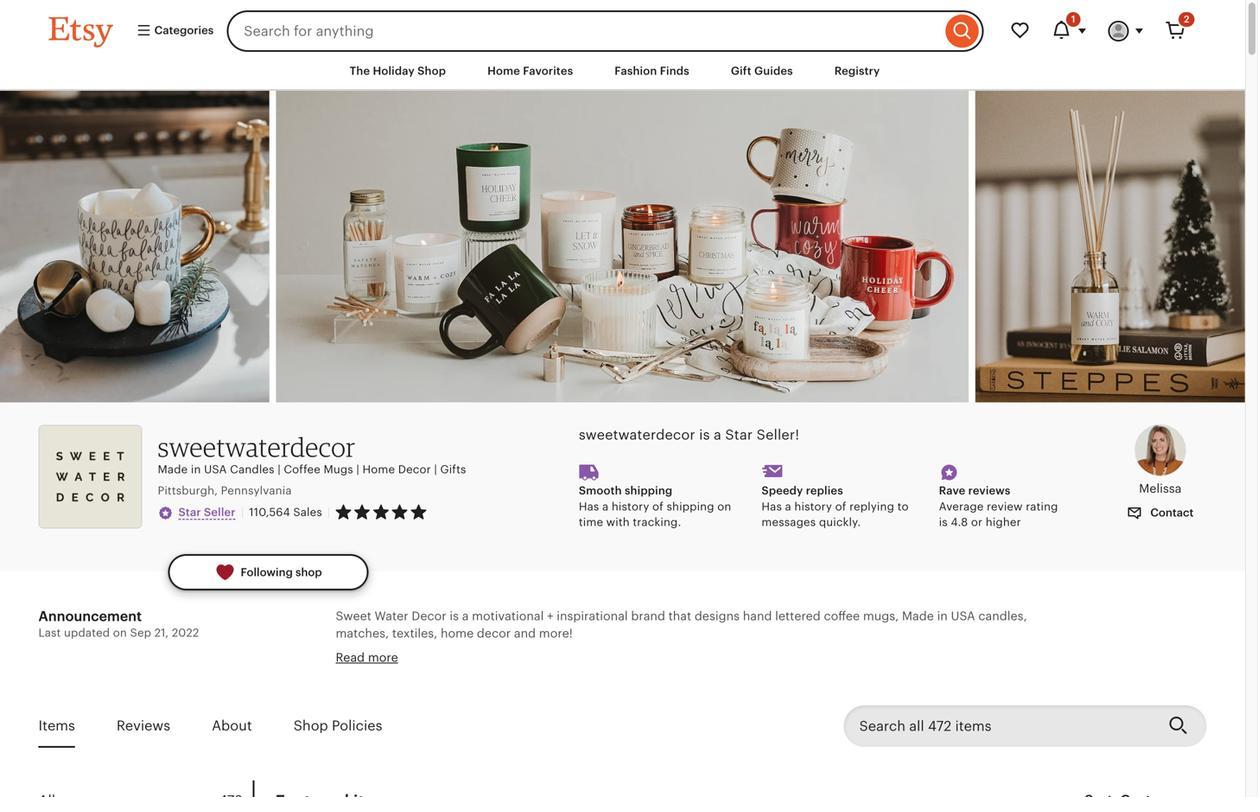 Task type: describe. For each thing, give the bounding box(es) containing it.
and down designer
[[434, 677, 456, 691]]

sweet
[[336, 609, 372, 623]]

21,
[[154, 627, 169, 640]]

designer
[[413, 660, 464, 674]]

made
[[721, 677, 753, 691]]

designs inside sweet water decor is a motivational + inspirational brand that designs hand lettered coffee mugs, made in usa candles, matches, textiles, home decor and more!
[[695, 609, 740, 623]]

the holiday shop link
[[337, 55, 459, 87]]

coffee
[[284, 463, 321, 476]]

+ inside sweet water decor is a motivational + inspirational brand that designs hand lettered coffee mugs, made in usa candles, matches, textiles, home decor and more!
[[547, 609, 554, 623]]

melissa image
[[1135, 424, 1187, 476]]

and down factory,
[[935, 677, 957, 691]]

decor inside sweetwaterdecor made in usa candles | coffee mugs | home decor | gifts
[[398, 463, 431, 476]]

Search all 472 items text field
[[844, 705, 1155, 747]]

a inside 'speedy replies has a history of replying to messages quickly.'
[[785, 500, 792, 513]]

favorites
[[523, 64, 573, 77]]

hand inside sweet water decor is a motivational + inspirational brand that designs hand lettered coffee mugs, made in usa candles, matches, textiles, home decor and more!
[[743, 609, 772, 623]]

letters
[[546, 660, 583, 674]]

seller
[[204, 506, 236, 519]]

following shop
[[241, 566, 322, 579]]

gluten,
[[359, 677, 399, 691]]

are
[[699, 677, 717, 691]]

sweet water decor is a motivational + inspirational brand that designs hand lettered coffee mugs, made in usa candles, matches, textiles, home decor and more!
[[336, 609, 1028, 640]]

phthalate
[[459, 677, 514, 691]]

matches,
[[336, 626, 389, 640]]

| right seller
[[241, 505, 244, 519]]

items
[[38, 718, 75, 734]]

menu bar containing the holiday shop
[[18, 52, 1228, 91]]

of inside our owner + designer melissa hand letters and designs each item at swd! in our pittsburgh, pa candle factory, we proudly make our gluten, lead, and phthalate free candles.  all of our candles are made from high quality fragrance oil and a soy based kosher wax.  many scents even contain essential oils!
[[613, 677, 625, 691]]

our
[[336, 660, 358, 674]]

| left "coffee"
[[278, 463, 281, 476]]

finds
[[660, 64, 690, 77]]

4.8
[[951, 516, 969, 529]]

2
[[1185, 14, 1190, 25]]

speedy
[[762, 484, 804, 497]]

home
[[441, 626, 474, 640]]

categories banner
[[18, 0, 1228, 52]]

Search for anything text field
[[227, 10, 942, 52]]

made inside sweet water decor is a motivational + inspirational brand that designs hand lettered coffee mugs, made in usa candles, matches, textiles, home decor and more!
[[903, 609, 934, 623]]

owner
[[361, 660, 400, 674]]

mugs
[[324, 463, 353, 476]]

home favorites link
[[475, 55, 586, 87]]

pittsburgh, inside our owner + designer melissa hand letters and designs each item at swd! in our pittsburgh, pa candle factory, we proudly make our gluten, lead, and phthalate free candles.  all of our candles are made from high quality fragrance oil and a soy based kosher wax.  many scents even contain essential oils!
[[805, 660, 868, 674]]

brand
[[631, 609, 666, 623]]

at
[[720, 660, 731, 674]]

usa inside sweet water decor is a motivational + inspirational brand that designs hand lettered coffee mugs, made in usa candles, matches, textiles, home decor and more!
[[951, 609, 976, 623]]

a inside our owner + designer melissa hand letters and designs each item at swd! in our pittsburgh, pa candle factory, we proudly make our gluten, lead, and phthalate free candles.  all of our candles are made from high quality fragrance oil and a soy based kosher wax.  many scents even contain essential oils!
[[960, 677, 967, 691]]

fashion finds
[[615, 64, 690, 77]]

has for has a history of shipping on time with tracking.
[[579, 500, 600, 513]]

on inside the announcement last updated on sep 21, 2022
[[113, 627, 127, 640]]

soy
[[970, 677, 990, 691]]

about
[[212, 718, 252, 734]]

magazine
[[400, 779, 455, 792]]

usa inside sweetwaterdecor made in usa candles | coffee mugs | home decor | gifts
[[204, 463, 227, 476]]

2 horizontal spatial our
[[782, 660, 802, 674]]

motivational
[[472, 609, 544, 623]]

following shop button
[[168, 554, 369, 591]]

proudly
[[999, 660, 1044, 674]]

history for quickly.
[[795, 500, 833, 513]]

oil
[[918, 677, 932, 691]]

candles
[[651, 677, 696, 691]]

free
[[517, 677, 540, 691]]

more!
[[539, 626, 573, 640]]

registry link
[[822, 55, 893, 87]]

read
[[336, 651, 365, 665]]

sweetwaterdecor is a star seller!
[[579, 427, 800, 443]]

all
[[595, 677, 610, 691]]

1 horizontal spatial our
[[628, 677, 648, 691]]

decor inside sweet water decor is a motivational + inspirational brand that designs hand lettered coffee mugs, made in usa candles, matches, textiles, home decor and more!
[[412, 609, 447, 623]]

last
[[38, 627, 61, 640]]

home inside sweetwaterdecor made in usa candles | coffee mugs | home decor | gifts
[[363, 463, 395, 476]]

gifts
[[440, 463, 466, 476]]

a inside sweet water decor is a motivational + inspirational brand that designs hand lettered coffee mugs, made in usa candles, matches, textiles, home decor and more!
[[462, 609, 469, 623]]

read more
[[336, 651, 398, 665]]

updated
[[64, 627, 110, 640]]

of for replying
[[836, 500, 847, 513]]

candle
[[890, 660, 929, 674]]

shop inside shop policies link
[[294, 718, 328, 734]]

seller!
[[757, 427, 800, 443]]

none search field inside categories banner
[[227, 10, 984, 52]]

time
[[579, 516, 604, 529]]

read more link
[[336, 651, 398, 665]]

holiday
[[373, 64, 415, 77]]

review
[[987, 500, 1023, 513]]

0 vertical spatial pittsburgh,
[[158, 484, 218, 497]]

even
[[441, 694, 468, 708]]

factory,
[[932, 660, 976, 674]]

we
[[979, 660, 996, 674]]

in
[[768, 660, 779, 674]]

pa
[[872, 660, 887, 674]]

glamour magazine
[[336, 779, 455, 792]]

made inside sweetwaterdecor made in usa candles | coffee mugs | home decor | gifts
[[158, 463, 188, 476]]

sweetwaterdecor for sweetwaterdecor is a star seller!
[[579, 427, 696, 443]]

fashion
[[615, 64, 657, 77]]

melissa inside our owner + designer melissa hand letters and designs each item at swd! in our pittsburgh, pa candle factory, we proudly make our gluten, lead, and phthalate free candles.  all of our candles are made from high quality fragrance oil and a soy based kosher wax.  many scents even contain essential oils!
[[468, 660, 510, 674]]

policies
[[332, 718, 383, 734]]

home favorites
[[488, 64, 573, 77]]

1
[[1072, 14, 1076, 25]]

and inside sweet water decor is a motivational + inspirational brand that designs hand lettered coffee mugs, made in usa candles, matches, textiles, home decor and more!
[[514, 626, 536, 640]]

following
[[241, 566, 293, 579]]

rave
[[939, 484, 966, 497]]

textiles,
[[392, 626, 438, 640]]

categories
[[152, 24, 214, 37]]

has for has a history of replying to messages quickly.
[[762, 500, 782, 513]]

| inside | 110,564 sales |
[[328, 506, 331, 519]]

sweetwaterdecor made in usa candles | coffee mugs | home decor | gifts
[[158, 431, 466, 476]]

fragrance
[[858, 677, 915, 691]]

on inside smooth shipping has a history of shipping on time with tracking.
[[718, 500, 732, 513]]

categories button
[[123, 16, 222, 47]]

melissa link
[[1115, 424, 1207, 497]]



Task type: vqa. For each thing, say whether or not it's contained in the screenshot.


Task type: locate. For each thing, give the bounding box(es) containing it.
shop
[[296, 566, 322, 579]]

1 horizontal spatial +
[[547, 609, 554, 623]]

1 horizontal spatial melissa
[[1140, 482, 1182, 495]]

2022
[[172, 627, 199, 640]]

1 horizontal spatial pittsburgh,
[[805, 660, 868, 674]]

from
[[756, 677, 784, 691]]

our right in
[[782, 660, 802, 674]]

hand inside our owner + designer melissa hand letters and designs each item at swd! in our pittsburgh, pa candle factory, we proudly make our gluten, lead, and phthalate free candles.  all of our candles are made from high quality fragrance oil and a soy based kosher wax.  many scents even contain essential oils!
[[513, 660, 543, 674]]

lead,
[[402, 677, 431, 691]]

and down motivational
[[514, 626, 536, 640]]

0 horizontal spatial usa
[[204, 463, 227, 476]]

melissa up the contact button at the bottom right
[[1140, 482, 1182, 495]]

1 vertical spatial made
[[903, 609, 934, 623]]

0 vertical spatial melissa
[[1140, 482, 1182, 495]]

star seller button
[[158, 503, 236, 521]]

0 horizontal spatial +
[[403, 660, 410, 674]]

usa
[[204, 463, 227, 476], [951, 609, 976, 623]]

menu bar
[[18, 52, 1228, 91]]

the holiday shop
[[350, 64, 446, 77]]

0 vertical spatial in
[[191, 463, 201, 476]]

| 110,564 sales |
[[241, 505, 331, 519]]

0 horizontal spatial shop
[[294, 718, 328, 734]]

gift
[[731, 64, 752, 77]]

registry
[[835, 64, 880, 77]]

sweetwaterdecor for sweetwaterdecor made in usa candles | coffee mugs | home decor | gifts
[[158, 431, 356, 463]]

reviews
[[969, 484, 1011, 497]]

decor up textiles,
[[412, 609, 447, 623]]

0 horizontal spatial our
[[336, 677, 355, 691]]

tab
[[38, 781, 253, 797]]

that
[[669, 609, 692, 623]]

is inside rave reviews average review rating is 4.8 or higher
[[939, 516, 948, 529]]

in inside sweetwaterdecor made in usa candles | coffee mugs | home decor | gifts
[[191, 463, 201, 476]]

1 horizontal spatial has
[[762, 500, 782, 513]]

has inside 'speedy replies has a history of replying to messages quickly.'
[[762, 500, 782, 513]]

on
[[718, 500, 732, 513], [113, 627, 127, 640]]

1 horizontal spatial sweetwaterdecor
[[579, 427, 696, 443]]

candles
[[230, 463, 275, 476]]

sales
[[293, 506, 322, 519]]

featured
[[336, 728, 396, 742]]

a up messages
[[785, 500, 792, 513]]

home right mugs
[[363, 463, 395, 476]]

on left sep
[[113, 627, 127, 640]]

1 vertical spatial hand
[[513, 660, 543, 674]]

shop policies link
[[294, 706, 383, 746]]

0 horizontal spatial on
[[113, 627, 127, 640]]

wax.
[[336, 694, 362, 708]]

quickly.
[[819, 516, 861, 529]]

hand up free
[[513, 660, 543, 674]]

shop right holiday
[[418, 64, 446, 77]]

|
[[278, 463, 281, 476], [357, 463, 360, 476], [434, 463, 437, 476], [241, 505, 244, 519], [328, 506, 331, 519]]

1 vertical spatial on
[[113, 627, 127, 640]]

to
[[898, 500, 909, 513]]

2 horizontal spatial is
[[939, 516, 948, 529]]

0 horizontal spatial pittsburgh,
[[158, 484, 218, 497]]

made
[[158, 463, 188, 476], [903, 609, 934, 623]]

of inside 'speedy replies has a history of replying to messages quickly.'
[[836, 500, 847, 513]]

1 horizontal spatial of
[[653, 500, 664, 513]]

designs inside our owner + designer melissa hand letters and designs each item at swd! in our pittsburgh, pa candle factory, we proudly make our gluten, lead, and phthalate free candles.  all of our candles are made from high quality fragrance oil and a soy based kosher wax.  many scents even contain essential oils!
[[611, 660, 656, 674]]

1 vertical spatial is
[[939, 516, 948, 529]]

110,564
[[249, 506, 290, 519]]

1 horizontal spatial is
[[700, 427, 710, 443]]

1 vertical spatial pittsburgh,
[[805, 660, 868, 674]]

star left seller!
[[726, 427, 753, 443]]

melissa
[[1140, 482, 1182, 495], [468, 660, 510, 674]]

made right mugs,
[[903, 609, 934, 623]]

has down speedy
[[762, 500, 782, 513]]

star
[[726, 427, 753, 443], [179, 506, 201, 519]]

decor
[[477, 626, 511, 640]]

glamour
[[336, 779, 397, 792]]

rating
[[1026, 500, 1059, 513]]

pittsburgh,
[[158, 484, 218, 497], [805, 660, 868, 674]]

our right the all
[[628, 677, 648, 691]]

of inside smooth shipping has a history of shipping on time with tracking.
[[653, 500, 664, 513]]

pittsburgh, up quality
[[805, 660, 868, 674]]

sweetwaterdecor inside sweetwaterdecor made in usa candles | coffee mugs | home decor | gifts
[[158, 431, 356, 463]]

0 vertical spatial star
[[726, 427, 753, 443]]

1 vertical spatial shop
[[294, 718, 328, 734]]

in:
[[399, 728, 415, 742]]

0 horizontal spatial home
[[363, 463, 395, 476]]

+ up lead,
[[403, 660, 410, 674]]

in inside sweet water decor is a motivational + inspirational brand that designs hand lettered coffee mugs, made in usa candles, matches, textiles, home decor and more!
[[938, 609, 948, 623]]

contain
[[472, 694, 515, 708]]

history inside 'speedy replies has a history of replying to messages quickly.'
[[795, 500, 833, 513]]

pennsylvania
[[221, 484, 292, 497]]

history down replies
[[795, 500, 833, 513]]

0 vertical spatial +
[[547, 609, 554, 623]]

sweetwaterdecor up smooth
[[579, 427, 696, 443]]

sweetwaterdecor up candles at bottom left
[[158, 431, 356, 463]]

high
[[787, 677, 813, 691]]

made up the star_seller icon
[[158, 463, 188, 476]]

a down smooth
[[603, 500, 609, 513]]

contact
[[1148, 506, 1194, 519]]

0 vertical spatial usa
[[204, 463, 227, 476]]

0 horizontal spatial hand
[[513, 660, 543, 674]]

contact button
[[1115, 497, 1207, 529]]

announcement last updated on sep 21, 2022
[[38, 609, 199, 640]]

a
[[714, 427, 722, 443], [603, 500, 609, 513], [785, 500, 792, 513], [462, 609, 469, 623], [960, 677, 967, 691]]

our down our
[[336, 677, 355, 691]]

0 horizontal spatial melissa
[[468, 660, 510, 674]]

0 horizontal spatial designs
[[611, 660, 656, 674]]

0 vertical spatial decor
[[398, 463, 431, 476]]

usa left candles,
[[951, 609, 976, 623]]

coffee
[[824, 609, 860, 623]]

1 vertical spatial decor
[[412, 609, 447, 623]]

0 horizontal spatial in
[[191, 463, 201, 476]]

1 button
[[1041, 10, 1098, 52]]

1 horizontal spatial designs
[[695, 609, 740, 623]]

about link
[[212, 706, 252, 746]]

our
[[782, 660, 802, 674], [336, 677, 355, 691], [628, 677, 648, 691]]

2 history from the left
[[795, 500, 833, 513]]

2 horizontal spatial of
[[836, 500, 847, 513]]

1 vertical spatial shipping
[[667, 500, 715, 513]]

1 horizontal spatial usa
[[951, 609, 976, 623]]

shop inside the holiday shop link
[[418, 64, 446, 77]]

0 horizontal spatial of
[[613, 677, 625, 691]]

a left seller!
[[714, 427, 722, 443]]

our owner + designer melissa hand letters and designs each item at swd! in our pittsburgh, pa candle factory, we proudly make our gluten, lead, and phthalate free candles.  all of our candles are made from high quality fragrance oil and a soy based kosher wax.  many scents even contain essential oils!
[[336, 660, 1078, 708]]

1 horizontal spatial history
[[795, 500, 833, 513]]

0 horizontal spatial star
[[179, 506, 201, 519]]

2 has from the left
[[762, 500, 782, 513]]

sep
[[130, 627, 151, 640]]

| left gifts
[[434, 463, 437, 476]]

on down sweetwaterdecor is a star seller!
[[718, 500, 732, 513]]

0 vertical spatial on
[[718, 500, 732, 513]]

of for shipping
[[653, 500, 664, 513]]

a left soy
[[960, 677, 967, 691]]

0 horizontal spatial made
[[158, 463, 188, 476]]

0 vertical spatial designs
[[695, 609, 740, 623]]

1 horizontal spatial star
[[726, 427, 753, 443]]

of
[[653, 500, 664, 513], [836, 500, 847, 513], [613, 677, 625, 691]]

melissa up phthalate
[[468, 660, 510, 674]]

sweetwaterdecor
[[579, 427, 696, 443], [158, 431, 356, 463]]

2 link
[[1155, 10, 1197, 52]]

each
[[659, 660, 687, 674]]

candles.
[[543, 677, 592, 691]]

higher
[[986, 516, 1022, 529]]

0 horizontal spatial is
[[450, 609, 459, 623]]

1 vertical spatial home
[[363, 463, 395, 476]]

1 vertical spatial star
[[179, 506, 201, 519]]

is inside sweet water decor is a motivational + inspirational brand that designs hand lettered coffee mugs, made in usa candles, matches, textiles, home decor and more!
[[450, 609, 459, 623]]

1 has from the left
[[579, 500, 600, 513]]

kosher
[[1031, 677, 1071, 691]]

1 horizontal spatial on
[[718, 500, 732, 513]]

hand left lettered on the right bottom of page
[[743, 609, 772, 623]]

has up time
[[579, 500, 600, 513]]

decor left gifts
[[398, 463, 431, 476]]

scents
[[400, 694, 437, 708]]

replies
[[806, 484, 844, 497]]

shipping
[[625, 484, 673, 497], [667, 500, 715, 513]]

in up pittsburgh, pennsylvania on the left bottom of page
[[191, 463, 201, 476]]

has inside smooth shipping has a history of shipping on time with tracking.
[[579, 500, 600, 513]]

| right the sales
[[328, 506, 331, 519]]

is left seller!
[[700, 427, 710, 443]]

2 vertical spatial is
[[450, 609, 459, 623]]

0 vertical spatial home
[[488, 64, 520, 77]]

1 horizontal spatial hand
[[743, 609, 772, 623]]

0 vertical spatial hand
[[743, 609, 772, 623]]

guides
[[755, 64, 793, 77]]

history inside smooth shipping has a history of shipping on time with tracking.
[[612, 500, 650, 513]]

lettered
[[776, 609, 821, 623]]

1 vertical spatial usa
[[951, 609, 976, 623]]

shop
[[418, 64, 446, 77], [294, 718, 328, 734]]

history
[[612, 500, 650, 513], [795, 500, 833, 513]]

designs
[[695, 609, 740, 623], [611, 660, 656, 674]]

None search field
[[227, 10, 984, 52]]

speedy replies has a history of replying to messages quickly.
[[762, 484, 909, 529]]

hand
[[743, 609, 772, 623], [513, 660, 543, 674]]

pittsburgh, up the star seller button
[[158, 484, 218, 497]]

star seller
[[179, 506, 236, 519]]

0 horizontal spatial sweetwaterdecor
[[158, 431, 356, 463]]

candles,
[[979, 609, 1028, 623]]

has
[[579, 500, 600, 513], [762, 500, 782, 513]]

the
[[350, 64, 370, 77]]

+ inside our owner + designer melissa hand letters and designs each item at swd! in our pittsburgh, pa candle factory, we proudly make our gluten, lead, and phthalate free candles.  all of our candles are made from high quality fragrance oil and a soy based kosher wax.  many scents even contain essential oils!
[[403, 660, 410, 674]]

designs right that
[[695, 609, 740, 623]]

1 horizontal spatial made
[[903, 609, 934, 623]]

usa up pittsburgh, pennsylvania on the left bottom of page
[[204, 463, 227, 476]]

1 vertical spatial melissa
[[468, 660, 510, 674]]

0 vertical spatial shop
[[418, 64, 446, 77]]

a up the home in the bottom left of the page
[[462, 609, 469, 623]]

1 horizontal spatial in
[[938, 609, 948, 623]]

0 vertical spatial shipping
[[625, 484, 673, 497]]

is up the home in the bottom left of the page
[[450, 609, 459, 623]]

home left favorites
[[488, 64, 520, 77]]

announcement
[[38, 609, 142, 624]]

average
[[939, 500, 984, 513]]

designs left each
[[611, 660, 656, 674]]

+ up more!
[[547, 609, 554, 623]]

featured in:
[[336, 728, 415, 742]]

history for with
[[612, 500, 650, 513]]

1 horizontal spatial home
[[488, 64, 520, 77]]

1 vertical spatial +
[[403, 660, 410, 674]]

0 vertical spatial made
[[158, 463, 188, 476]]

0 vertical spatial is
[[700, 427, 710, 443]]

of up quickly.
[[836, 500, 847, 513]]

star_seller image
[[158, 505, 173, 521]]

star inside button
[[179, 506, 201, 519]]

smooth shipping has a history of shipping on time with tracking.
[[579, 484, 732, 529]]

a inside smooth shipping has a history of shipping on time with tracking.
[[603, 500, 609, 513]]

item
[[690, 660, 716, 674]]

of right the all
[[613, 677, 625, 691]]

0 horizontal spatial has
[[579, 500, 600, 513]]

messages
[[762, 516, 816, 529]]

is left '4.8'
[[939, 516, 948, 529]]

1 vertical spatial designs
[[611, 660, 656, 674]]

more
[[368, 651, 398, 665]]

| right mugs
[[357, 463, 360, 476]]

shop left the policies in the bottom of the page
[[294, 718, 328, 734]]

history up the 'with'
[[612, 500, 650, 513]]

and up the all
[[586, 660, 608, 674]]

gift guides link
[[718, 55, 806, 87]]

items link
[[38, 706, 75, 746]]

1 horizontal spatial shop
[[418, 64, 446, 77]]

many
[[365, 694, 396, 708]]

1 vertical spatial in
[[938, 609, 948, 623]]

0 horizontal spatial history
[[612, 500, 650, 513]]

1 history from the left
[[612, 500, 650, 513]]

of up tracking.
[[653, 500, 664, 513]]

in up factory,
[[938, 609, 948, 623]]

star right the star_seller icon
[[179, 506, 201, 519]]



